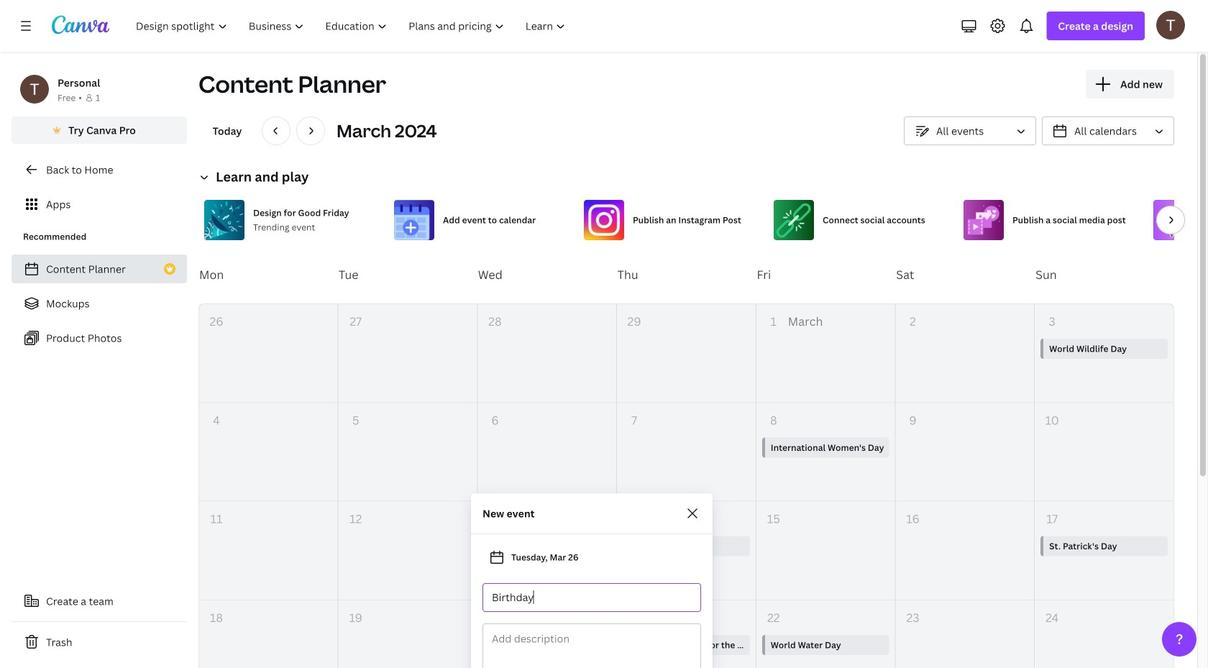 Task type: locate. For each thing, give the bounding box(es) containing it.
tuesday column header
[[338, 246, 477, 304]]

wednesday column header
[[477, 246, 617, 304]]

saturday column header
[[896, 246, 1035, 304]]

list
[[12, 255, 187, 352]]

Add description text field
[[483, 624, 701, 668]]

terry turtle image
[[1157, 11, 1185, 39]]

thursday column header
[[617, 246, 756, 304]]

row
[[199, 246, 1175, 304], [199, 304, 1174, 403], [199, 403, 1174, 502], [199, 502, 1174, 601], [199, 601, 1174, 668]]

None button
[[904, 117, 1037, 145], [1042, 117, 1175, 145], [904, 117, 1037, 145], [1042, 117, 1175, 145]]



Task type: describe. For each thing, give the bounding box(es) containing it.
Add title text field
[[492, 584, 692, 611]]

top level navigation element
[[127, 12, 578, 40]]

monday column header
[[199, 246, 338, 304]]

sunday column header
[[1035, 246, 1175, 304]]

friday column header
[[756, 246, 896, 304]]



Task type: vqa. For each thing, say whether or not it's contained in the screenshot.
Page 2 image
no



